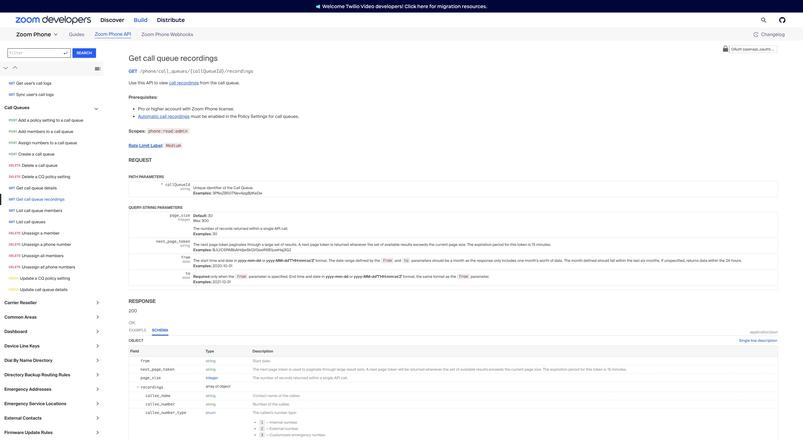 Task type: locate. For each thing, give the bounding box(es) containing it.
path
[[129, 174, 138, 179]]

line
[[751, 338, 757, 343]]

history image
[[754, 32, 759, 37]]

0 horizontal spatial phone
[[33, 31, 51, 38]]

recordings
[[141, 385, 163, 390]]

developers!
[[376, 3, 403, 9]]

zoom phone api link
[[95, 31, 131, 38]]

parameters right string
[[157, 205, 182, 210]]

string down array
[[206, 393, 216, 398]]

object
[[129, 338, 143, 343], [220, 384, 230, 389]]

1 vertical spatial parameters
[[157, 205, 182, 210]]

here
[[417, 3, 428, 9]]

query-
[[129, 205, 143, 210]]

zoom
[[16, 31, 32, 38], [95, 31, 107, 37], [141, 31, 154, 38]]

string up integer
[[206, 367, 216, 372]]

search image
[[761, 17, 767, 23]]

parameters
[[139, 174, 164, 179], [157, 205, 182, 210]]

description
[[758, 338, 777, 343]]

zoom phone
[[16, 31, 51, 38]]

0 vertical spatial object
[[129, 338, 143, 343]]

zoom for zoom phone api
[[95, 31, 107, 37]]

api
[[124, 31, 131, 37]]

changelog link
[[754, 31, 785, 37]]

2 string from the top
[[206, 367, 216, 372]]

3 string from the top
[[206, 393, 216, 398]]

welcome twilio video developers! click here for migration resources.
[[322, 3, 487, 9]]

1 horizontal spatial zoom
[[95, 31, 107, 37]]

next_page_token
[[141, 367, 174, 372]]

1 string from the top
[[206, 358, 216, 363]]

zoom phone webhooks link
[[141, 31, 193, 38]]

1 vertical spatial object
[[220, 384, 230, 389]]

3 zoom from the left
[[141, 31, 154, 38]]

notification image
[[316, 4, 322, 9]]

string up enum
[[206, 402, 216, 407]]

zoom phone api
[[95, 31, 131, 37]]

phone for zoom phone
[[33, 31, 51, 38]]

path parameters
[[129, 174, 164, 179]]

3 phone from the left
[[155, 31, 169, 38]]

webhooks
[[170, 31, 193, 38]]

0 horizontal spatial zoom
[[16, 31, 32, 38]]

4 string from the top
[[206, 402, 216, 407]]

2 zoom from the left
[[95, 31, 107, 37]]

zoom developer logo image
[[16, 16, 91, 24]]

welcome twilio video developers! click here for migration resources. link
[[310, 3, 493, 10]]

down image
[[54, 33, 58, 36]]

phone left "down" icon
[[33, 31, 51, 38]]

2 horizontal spatial phone
[[155, 31, 169, 38]]

2 phone from the left
[[109, 31, 123, 37]]

object right of on the left of page
[[220, 384, 230, 389]]

phone left api at left top
[[109, 31, 123, 37]]

callee_number
[[146, 402, 175, 406]]

string
[[206, 358, 216, 363], [206, 367, 216, 372], [206, 393, 216, 398], [206, 402, 216, 407]]

array
[[206, 384, 214, 389]]

phone left webhooks
[[155, 31, 169, 38]]

parameters right path
[[139, 174, 164, 179]]

migration
[[437, 3, 461, 9]]

string
[[143, 205, 157, 210]]

phone
[[33, 31, 51, 38], [109, 31, 123, 37], [155, 31, 169, 38]]

2 horizontal spatial zoom
[[141, 31, 154, 38]]

page_size
[[141, 375, 161, 380]]

1 phone from the left
[[33, 31, 51, 38]]

string down type
[[206, 358, 216, 363]]

1 horizontal spatial phone
[[109, 31, 123, 37]]

phone for zoom phone webhooks
[[155, 31, 169, 38]]

object up field
[[129, 338, 143, 343]]

0 vertical spatial parameters
[[139, 174, 164, 179]]

enum
[[206, 410, 216, 415]]

1 horizontal spatial object
[[220, 384, 230, 389]]

search image
[[761, 17, 767, 23]]

1 zoom from the left
[[16, 31, 32, 38]]

string for from
[[206, 358, 216, 363]]

string for next_page_token
[[206, 367, 216, 372]]



Task type: describe. For each thing, give the bounding box(es) containing it.
response
[[129, 298, 156, 305]]

welcome
[[322, 3, 345, 9]]

click
[[405, 3, 416, 9]]

github image
[[779, 17, 786, 23]]

field
[[130, 349, 139, 354]]

single line description
[[739, 338, 777, 343]]

ok
[[129, 320, 135, 326]]

guides link
[[69, 31, 84, 38]]

changelog
[[761, 31, 785, 37]]

type
[[205, 349, 214, 354]]

history image
[[754, 32, 761, 37]]

guides
[[69, 31, 84, 38]]

phone for zoom phone api
[[109, 31, 123, 37]]

array of object
[[206, 384, 230, 389]]

for
[[429, 3, 436, 9]]

string for callee_number
[[206, 402, 216, 407]]

video
[[361, 3, 374, 9]]

string for callee_name
[[206, 393, 216, 398]]

zoom for zoom phone webhooks
[[141, 31, 154, 38]]

200
[[129, 308, 137, 314]]

from
[[141, 358, 150, 363]]

twilio
[[346, 3, 360, 9]]

of
[[215, 384, 219, 389]]

-
[[136, 384, 139, 390]]

query-string parameters
[[129, 205, 182, 210]]

github image
[[779, 17, 786, 23]]

zoom phone webhooks
[[141, 31, 193, 38]]

notification image
[[316, 4, 320, 9]]

callee_name
[[146, 393, 170, 398]]

single
[[739, 338, 750, 343]]

- recordings
[[136, 384, 163, 390]]

integer
[[206, 375, 218, 380]]

callee_number_type
[[146, 410, 186, 415]]

resources.
[[462, 3, 487, 9]]

request
[[129, 157, 152, 163]]

0 horizontal spatial object
[[129, 338, 143, 343]]

zoom for zoom phone
[[16, 31, 32, 38]]



Task type: vqa. For each thing, say whether or not it's contained in the screenshot.
Code:
no



